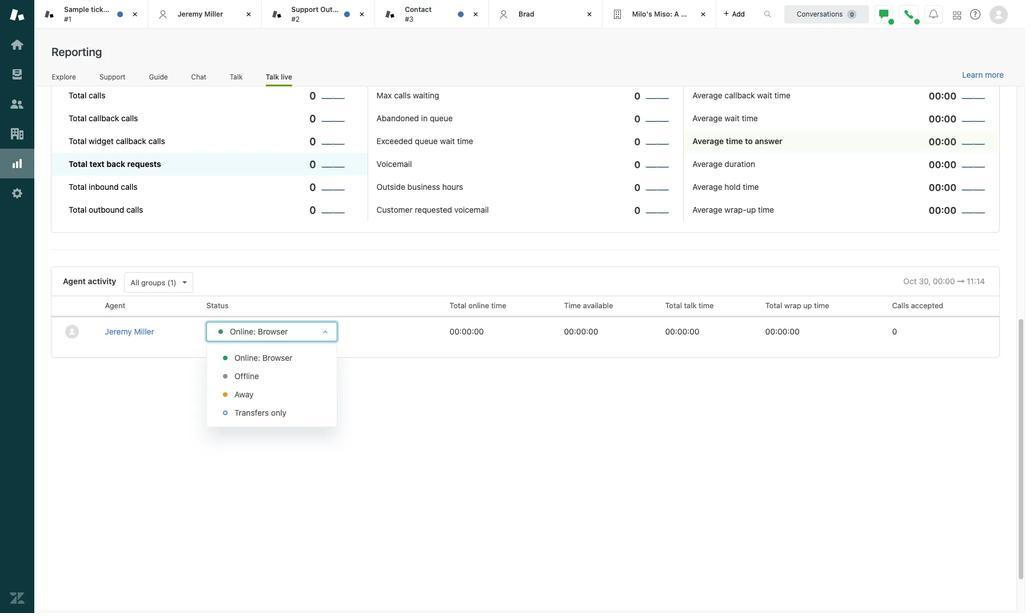 Task type: vqa. For each thing, say whether or not it's contained in the screenshot.
the Local
no



Task type: describe. For each thing, give the bounding box(es) containing it.
close image for #3
[[470, 9, 481, 20]]

add
[[732, 9, 745, 18]]

close image for #2
[[356, 9, 368, 20]]

close image inside jeremy miller tab
[[243, 9, 254, 20]]

milo's
[[632, 10, 652, 18]]

#2
[[291, 15, 300, 23]]

zendesk products image
[[953, 11, 961, 19]]

reporting image
[[10, 156, 25, 171]]

outreach
[[320, 5, 352, 14]]

support link
[[99, 72, 126, 85]]

#1
[[64, 15, 72, 23]]

contact #3
[[405, 5, 432, 23]]

jeremy miller
[[178, 10, 223, 18]]

learn more link
[[962, 70, 1004, 80]]

organizations image
[[10, 126, 25, 141]]

guide
[[149, 72, 168, 81]]

jeremy
[[178, 10, 203, 18]]

jeremy miller tab
[[148, 0, 262, 29]]

explore
[[52, 72, 76, 81]]

milo's miso: a foodlez subsidiary
[[632, 10, 745, 18]]

views image
[[10, 67, 25, 82]]

zendesk image
[[10, 591, 25, 606]]

tabs tab list
[[34, 0, 752, 29]]

#3
[[405, 15, 414, 23]]

get help image
[[970, 9, 981, 19]]

admin image
[[10, 186, 25, 201]]

live
[[281, 72, 292, 81]]

close image inside "milo's miso: a foodlez subsidiary" tab
[[697, 9, 709, 20]]

tab containing contact
[[375, 0, 489, 29]]



Task type: locate. For each thing, give the bounding box(es) containing it.
1 vertical spatial support
[[100, 72, 125, 81]]

explore link
[[51, 72, 76, 85]]

customers image
[[10, 97, 25, 112]]

2 tab from the left
[[375, 0, 489, 29]]

close image left brad
[[470, 9, 481, 20]]

0 horizontal spatial talk
[[230, 72, 243, 81]]

miso:
[[654, 10, 673, 18]]

4 close image from the left
[[470, 9, 481, 20]]

2 talk from the left
[[266, 72, 279, 81]]

talk live link
[[266, 72, 292, 86]]

2 close image from the left
[[243, 9, 254, 20]]

5 close image from the left
[[697, 9, 709, 20]]

support inside "support outreach #2"
[[291, 5, 319, 14]]

more
[[985, 70, 1004, 79]]

support up the #2
[[291, 5, 319, 14]]

foodlez
[[681, 10, 708, 18]]

button displays agent's chat status as online. image
[[880, 9, 889, 19]]

talk for talk
[[230, 72, 243, 81]]

1 close image from the left
[[129, 9, 141, 20]]

main element
[[0, 0, 34, 613]]

talk for talk live
[[266, 72, 279, 81]]

add button
[[716, 0, 752, 28]]

tab containing support outreach
[[262, 0, 375, 29]]

support
[[291, 5, 319, 14], [100, 72, 125, 81]]

close image
[[584, 9, 595, 20]]

reporting
[[51, 45, 102, 58]]

conversations button
[[785, 5, 869, 23]]

brad tab
[[489, 0, 603, 29]]

chat link
[[191, 72, 207, 85]]

support down 'reporting'
[[100, 72, 125, 81]]

0 horizontal spatial support
[[100, 72, 125, 81]]

get started image
[[10, 37, 25, 52]]

zendesk support image
[[10, 7, 25, 22]]

support for support
[[100, 72, 125, 81]]

close image left the jeremy
[[129, 9, 141, 20]]

a
[[674, 10, 679, 18]]

learn
[[962, 70, 983, 79]]

learn more
[[962, 70, 1004, 79]]

support outreach #2
[[291, 5, 352, 23]]

tab
[[262, 0, 375, 29], [375, 0, 489, 29]]

subsidiary
[[709, 10, 745, 18]]

close image right miller
[[243, 9, 254, 20]]

3 close image from the left
[[356, 9, 368, 20]]

miller
[[204, 10, 223, 18]]

close image for #1
[[129, 9, 141, 20]]

talk live
[[266, 72, 292, 81]]

notifications image
[[929, 9, 938, 19]]

close image right outreach
[[356, 9, 368, 20]]

close image
[[129, 9, 141, 20], [243, 9, 254, 20], [356, 9, 368, 20], [470, 9, 481, 20], [697, 9, 709, 20]]

milo's miso: a foodlez subsidiary tab
[[603, 0, 745, 29]]

talk
[[230, 72, 243, 81], [266, 72, 279, 81]]

1 horizontal spatial support
[[291, 5, 319, 14]]

1 tab from the left
[[262, 0, 375, 29]]

conversations
[[797, 9, 843, 18]]

close image inside #1 "tab"
[[129, 9, 141, 20]]

1 horizontal spatial talk
[[266, 72, 279, 81]]

guide link
[[149, 72, 168, 85]]

0 vertical spatial support
[[291, 5, 319, 14]]

#1 tab
[[34, 0, 148, 29]]

talk link
[[229, 72, 243, 85]]

chat
[[191, 72, 206, 81]]

1 talk from the left
[[230, 72, 243, 81]]

talk right the chat
[[230, 72, 243, 81]]

close image left subsidiary
[[697, 9, 709, 20]]

brad
[[519, 10, 534, 18]]

talk left live at the top left of page
[[266, 72, 279, 81]]

contact
[[405, 5, 432, 14]]

support for support outreach #2
[[291, 5, 319, 14]]



